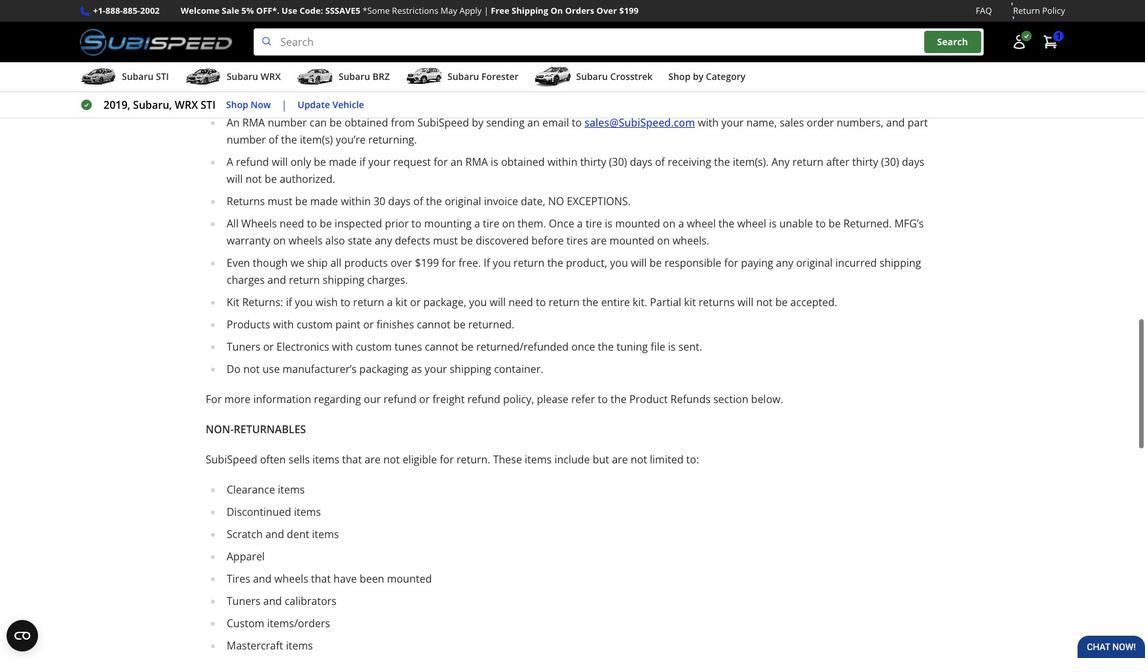 Task type: locate. For each thing, give the bounding box(es) containing it.
1 horizontal spatial days
[[630, 155, 653, 169]]

0 vertical spatial cannot
[[417, 317, 451, 332]]

be up tuners or electronics with custom tunes cannot be returned/refunded once the tuning file is sent.
[[454, 317, 466, 332]]

1 vertical spatial original
[[797, 256, 833, 270]]

for
[[434, 155, 448, 169], [725, 256, 739, 270], [440, 452, 454, 467]]

1 thirty from the left
[[581, 155, 607, 169]]

the inside with your name, sales order numbers, and part number of the item(s) you're returning.
[[281, 133, 297, 147]]

to right due
[[627, 0, 637, 7]]

0 vertical spatial need
[[280, 216, 304, 231]]

to down even though we ship all products over $199 for free. if you return the product, you will be responsible for paying any original incurred shipping charges and return shipping charges.
[[536, 295, 546, 310]]

dent
[[287, 527, 310, 542]]

2 horizontal spatial days
[[903, 155, 925, 169]]

parts down the performance
[[227, 32, 252, 46]]

policy,
[[503, 392, 534, 407]]

0 horizontal spatial tire
[[483, 216, 500, 231]]

new,
[[355, 32, 378, 46]]

if inside a refund will only be made if your request for an rma is obtained within thirty (30) days of receiving the item(s). any return after thirty (30) days will not be authorized.
[[360, 155, 366, 169]]

unable
[[780, 216, 814, 231]]

0 vertical spatial returned
[[297, 32, 341, 46]]

before
[[532, 233, 564, 248]]

be
[[301, 0, 314, 7], [282, 32, 295, 46], [282, 54, 295, 68], [330, 115, 342, 130], [314, 155, 326, 169], [265, 172, 277, 186], [295, 194, 308, 209], [320, 216, 332, 231], [829, 216, 841, 231], [461, 233, 473, 248], [650, 256, 662, 270], [776, 295, 788, 310], [454, 317, 466, 332], [462, 340, 474, 354]]

if down you're
[[360, 155, 366, 169]]

that left have
[[311, 572, 331, 586]]

0 vertical spatial wheels
[[289, 233, 323, 248]]

|
[[484, 5, 489, 16], [282, 98, 287, 112]]

please
[[537, 392, 569, 407]]

refund inside a refund will only be made if your request for an rma is obtained within thirty (30) days of receiving the item(s). any return after thirty (30) days will not be authorized.
[[236, 155, 269, 169]]

0 horizontal spatial kit
[[396, 295, 408, 310]]

must inside all wheels need to be inspected prior to mounting a tire on them. once a tire is mounted on a wheel the wheel is unable to be returned. mfg's warranty on wheels also state any defects must be discovered before tires are mounted on wheels.
[[433, 233, 458, 248]]

0 vertical spatial for
[[434, 155, 448, 169]]

and/or
[[695, 93, 728, 108]]

email
[[543, 115, 569, 130]]

wrx up herein,
[[261, 70, 281, 83]]

by up may
[[499, 76, 511, 91]]

0 horizontal spatial stated
[[227, 93, 257, 108]]

1 horizontal spatial stated
[[376, 93, 407, 108]]

returned for new,
[[297, 32, 341, 46]]

in left new,
[[343, 32, 353, 46]]

2 vertical spatial returned
[[780, 93, 823, 108]]

subaru inside 'dropdown button'
[[227, 70, 258, 83]]

1 vertical spatial shipping
[[323, 273, 365, 287]]

any
[[375, 233, 392, 248], [777, 256, 794, 270]]

stated down indicated,
[[376, 93, 407, 108]]

0 vertical spatial wrx
[[261, 70, 281, 83]]

1 vertical spatial obtained
[[501, 155, 545, 169]]

returns:
[[242, 295, 283, 310]]

road,
[[879, 0, 905, 7]]

tire down exceptions.
[[586, 216, 603, 231]]

2 vertical spatial rma
[[466, 155, 488, 169]]

for left return.
[[440, 452, 454, 467]]

the left item(s).
[[715, 155, 731, 169]]

2 parts from the top
[[227, 54, 252, 68]]

1 horizontal spatial obtained
[[501, 155, 545, 169]]

are inside all wheels need to be inspected prior to mounting a tire on them. once a tire is mounted on a wheel the wheel is unable to be returned. mfg's warranty on wheels also state any defects must be discovered before tires are mounted on wheels.
[[591, 233, 607, 248]]

now
[[251, 98, 271, 111]]

thirty right 'after' on the right
[[853, 155, 879, 169]]

1 horizontal spatial an
[[528, 115, 540, 130]]

tire
[[483, 216, 500, 231], [586, 216, 603, 231]]

need inside all wheels need to be inspected prior to mounting a tire on them. once a tire is mounted on a wheel the wheel is unable to be returned. mfg's warranty on wheels also state any defects must be discovered before tires are mounted on wheels.
[[280, 216, 304, 231]]

0 vertical spatial in
[[343, 32, 353, 46]]

1 vertical spatial within
[[341, 194, 371, 209]]

1 vertical spatial parts
[[227, 54, 252, 68]]

2 stated from the left
[[376, 93, 407, 108]]

1 horizontal spatial within
[[548, 155, 578, 169]]

1 tuners from the top
[[227, 340, 261, 354]]

with up electronics on the bottom of the page
[[273, 317, 294, 332]]

return down even though we ship all products over $199 for free. if you return the product, you will be responsible for paying any original incurred shipping charges and return shipping charges.
[[549, 295, 580, 310]]

will left 'code:'
[[283, 0, 299, 7]]

returned down failure
[[780, 93, 823, 108]]

| left free at the left
[[484, 5, 489, 16]]

1 parts from the top
[[227, 32, 252, 46]]

0 vertical spatial made
[[329, 155, 357, 169]]

must for parts must be returned in new, unused condition with no signs of installation.
[[255, 32, 280, 46]]

to
[[627, 0, 637, 7], [816, 76, 826, 91], [572, 115, 582, 130], [307, 216, 317, 231], [412, 216, 422, 231], [816, 216, 826, 231], [341, 295, 351, 310], [536, 295, 546, 310], [598, 392, 608, 407]]

0 horizontal spatial number
[[227, 133, 266, 147]]

1 vertical spatial an
[[451, 155, 463, 169]]

return inside unless another return policy is indicated, products sold by subispeed are covered by this standard return policy. failure to comply with the terms stated herein, as well as those stated on the rma form, may result in delayed return processing and/or refusal of returned packages.
[[711, 76, 744, 91]]

with right comply
[[867, 76, 888, 91]]

3 subaru from the left
[[339, 70, 370, 83]]

0 vertical spatial subispeed
[[513, 76, 565, 91]]

limited
[[650, 452, 684, 467]]

0 horizontal spatial need
[[280, 216, 304, 231]]

sold
[[476, 76, 496, 91]]

returns must be made within 30 days of the original invoice date, no exceptions.
[[227, 194, 631, 209]]

0 vertical spatial shipping
[[880, 256, 922, 270]]

update vehicle button
[[298, 98, 364, 112]]

2 tuners from the top
[[227, 594, 261, 608]]

1 vertical spatial sti
[[201, 98, 216, 112]]

0 horizontal spatial subispeed
[[206, 452, 257, 467]]

and inside even though we ship all products over $199 for free. if you return the product, you will be responsible for paying any original incurred shipping charges and return shipping charges.
[[268, 273, 286, 287]]

welcome
[[181, 5, 220, 16]]

an
[[528, 115, 540, 130], [451, 155, 463, 169]]

2 horizontal spatial your
[[722, 115, 744, 130]]

on right sssave5
[[363, 0, 376, 7]]

the inside a refund will only be made if your request for an rma is obtained within thirty (30) days of receiving the item(s). any return after thirty (30) days will not be authorized.
[[715, 155, 731, 169]]

an down an rma number can be obtained from subispeed by sending an email to sales@subispeed.com
[[451, 155, 463, 169]]

in left their
[[343, 54, 353, 68]]

of inside with your name, sales order numbers, and part number of the item(s) you're returning.
[[269, 133, 279, 147]]

though
[[253, 256, 288, 270]]

1 vertical spatial for
[[725, 256, 739, 270]]

rma inside unless another return policy is indicated, products sold by subispeed are covered by this standard return policy. failure to comply with the terms stated herein, as well as those stated on the rma form, may result in delayed return processing and/or refusal of returned packages.
[[444, 93, 467, 108]]

tuners down products
[[227, 340, 261, 354]]

your inside with your name, sales order numbers, and part number of the item(s) you're returning.
[[722, 115, 744, 130]]

in for new,
[[343, 32, 353, 46]]

*some
[[363, 5, 390, 16]]

calibrators
[[285, 594, 337, 608]]

subispeed
[[513, 76, 565, 91], [418, 115, 469, 130], [206, 452, 257, 467]]

of down now
[[269, 133, 279, 147]]

subispeed often sells items that are not eligible for return. these items include but are not limited to:
[[206, 452, 700, 467]]

for right the request
[[434, 155, 448, 169]]

that
[[342, 452, 362, 467], [311, 572, 331, 586]]

products inside unless another return policy is indicated, products sold by subispeed are covered by this standard return policy. failure to comply with the terms stated herein, as well as those stated on the rma form, may result in delayed return processing and/or refusal of returned packages.
[[429, 76, 473, 91]]

0 horizontal spatial original
[[445, 194, 482, 209]]

and right road,
[[907, 0, 926, 7]]

0 horizontal spatial as
[[297, 93, 308, 108]]

free.
[[459, 256, 481, 270]]

1 vertical spatial cannot
[[425, 340, 459, 354]]

your down returning.
[[369, 155, 391, 169]]

on up discovered
[[503, 216, 515, 231]]

shipping down all
[[323, 273, 365, 287]]

a subaru crosstrek thumbnail image image
[[535, 67, 571, 87]]

the up 'responsible'
[[719, 216, 735, 231]]

1 vertical spatial subispeed
[[418, 115, 469, 130]]

2 vertical spatial in
[[553, 93, 562, 108]]

2002
[[140, 5, 160, 16]]

faq link
[[976, 4, 993, 18]]

products left due
[[559, 0, 603, 7]]

1 horizontal spatial products
[[429, 76, 473, 91]]

0 horizontal spatial thirty
[[581, 155, 607, 169]]

with
[[469, 32, 490, 46], [867, 76, 888, 91], [698, 115, 719, 130], [273, 317, 294, 332], [332, 340, 353, 354]]

1 vertical spatial need
[[509, 295, 534, 310]]

0 horizontal spatial |
[[282, 98, 287, 112]]

refund right the our at the left bottom
[[384, 392, 417, 407]]

use
[[282, 5, 298, 16]]

need right wheels
[[280, 216, 304, 231]]

invoice
[[484, 194, 518, 209]]

section
[[714, 392, 749, 407]]

original up 'mounting'
[[445, 194, 482, 209]]

shop for shop by category
[[669, 70, 691, 83]]

rma up an rma number can be obtained from subispeed by sending an email to sales@subispeed.com
[[444, 93, 467, 108]]

days down part
[[903, 155, 925, 169]]

otherwise
[[482, 0, 530, 7]]

0 horizontal spatial an
[[451, 155, 463, 169]]

container.
[[494, 362, 544, 376]]

2 tire from the left
[[586, 216, 603, 231]]

numbers,
[[837, 115, 884, 130]]

an for rma
[[451, 155, 463, 169]]

2 vertical spatial subispeed
[[206, 452, 257, 467]]

packaging
[[360, 362, 409, 376]]

or right may
[[468, 0, 479, 7]]

0 horizontal spatial products
[[345, 256, 388, 270]]

1 tire from the left
[[483, 216, 500, 231]]

shipping
[[880, 256, 922, 270], [323, 273, 365, 287], [450, 362, 492, 376]]

0 vertical spatial returns
[[244, 0, 280, 7]]

kit up finishes on the left of page
[[396, 295, 408, 310]]

or left freight at the bottom left of page
[[419, 392, 430, 407]]

for inside a refund will only be made if your request for an rma is obtained within thirty (30) days of receiving the item(s). any return after thirty (30) days will not be authorized.
[[434, 155, 448, 169]]

returns
[[244, 0, 280, 7], [699, 295, 735, 310]]

1 horizontal spatial |
[[484, 5, 489, 16]]

warranty
[[227, 233, 271, 248]]

accepted
[[316, 0, 361, 7]]

the inside even though we ship all products over $199 for free. if you return the product, you will be responsible for paying any original incurred shipping charges and return shipping charges.
[[548, 256, 564, 270]]

wheel up "paying" on the right top of the page
[[738, 216, 767, 231]]

1 horizontal spatial need
[[509, 295, 534, 310]]

be right can
[[330, 115, 342, 130]]

returned down vehicles.
[[297, 32, 341, 46]]

0 vertical spatial mounted
[[616, 216, 661, 231]]

by up and/or
[[693, 70, 704, 83]]

return down before
[[514, 256, 545, 270]]

1 horizontal spatial kit
[[685, 295, 696, 310]]

returns down 'responsible'
[[699, 295, 735, 310]]

1 horizontal spatial subispeed
[[418, 115, 469, 130]]

manufacturer's down signs
[[484, 54, 559, 68]]

items/orders
[[267, 616, 330, 631]]

4 subaru from the left
[[448, 70, 479, 83]]

returned inside unless another return policy is indicated, products sold by subispeed are covered by this standard return policy. failure to comply with the terms stated herein, as well as those stated on the rma form, may result in delayed return processing and/or refusal of returned packages.
[[780, 93, 823, 108]]

1 horizontal spatial tire
[[586, 216, 603, 231]]

0 horizontal spatial your
[[369, 155, 391, 169]]

apparel
[[227, 549, 265, 564]]

subaru for subaru forester
[[448, 70, 479, 83]]

0 horizontal spatial return
[[711, 76, 744, 91]]

by inside dropdown button
[[693, 70, 704, 83]]

+1-888-885-2002 link
[[93, 4, 160, 18]]

2 vertical spatial your
[[425, 362, 447, 376]]

policy
[[1043, 5, 1066, 16]]

2 vertical spatial mounted
[[387, 572, 432, 586]]

0 horizontal spatial obtained
[[345, 115, 389, 130]]

1 (30) from the left
[[609, 155, 628, 169]]

1 vertical spatial returns
[[699, 295, 735, 310]]

kit
[[396, 295, 408, 310], [685, 295, 696, 310]]

any down prior
[[375, 233, 392, 248]]

sti down the a subaru wrx thumbnail image at the left of the page
[[201, 98, 216, 112]]

must up wheels
[[268, 194, 293, 209]]

once
[[549, 216, 575, 231]]

wrx down the a subaru wrx thumbnail image at the left of the page
[[175, 98, 198, 112]]

2 vertical spatial products
[[345, 256, 388, 270]]

parts up subaru wrx
[[227, 54, 252, 68]]

days down "sales@subispeed.com" link
[[630, 155, 653, 169]]

$199 for
[[415, 256, 456, 270]]

parts
[[227, 32, 252, 46], [227, 54, 252, 68]]

0 vertical spatial any
[[375, 233, 392, 248]]

any
[[772, 155, 790, 169]]

an inside a refund will only be made if your request for an rma is obtained within thirty (30) days of receiving the item(s). any return after thirty (30) days will not be authorized.
[[451, 155, 463, 169]]

2 subaru from the left
[[227, 70, 258, 83]]

0 horizontal spatial sti
[[156, 70, 169, 83]]

will left the only
[[272, 155, 288, 169]]

as
[[297, 93, 308, 108], [333, 93, 344, 108], [411, 362, 422, 376]]

2 vertical spatial shipping
[[450, 362, 492, 376]]

any inside even though we ship all products over $199 for free. if you return the product, you will be responsible for paying any original incurred shipping charges and return shipping charges.
[[777, 256, 794, 270]]

a
[[475, 216, 481, 231], [577, 216, 583, 231], [679, 216, 685, 231], [387, 295, 393, 310]]

comply
[[829, 76, 864, 91]]

1 horizontal spatial (30)
[[882, 155, 900, 169]]

be up vehicles.
[[301, 0, 314, 7]]

0 horizontal spatial refund
[[236, 155, 269, 169]]

1 vertical spatial return
[[711, 76, 744, 91]]

number down an
[[227, 133, 266, 147]]

cannot for finishes
[[417, 317, 451, 332]]

1 horizontal spatial original
[[797, 256, 833, 270]]

return left policy
[[1014, 5, 1041, 16]]

freight
[[433, 392, 465, 407]]

return.
[[457, 452, 491, 467]]

clearance items
[[227, 483, 305, 497]]

cannot down package,
[[417, 317, 451, 332]]

obtained inside a refund will only be made if your request for an rma is obtained within thirty (30) days of receiving the item(s). any return after thirty (30) days will not be authorized.
[[501, 155, 545, 169]]

0 vertical spatial within
[[548, 155, 578, 169]]

you
[[493, 256, 511, 270], [611, 256, 629, 270], [295, 295, 313, 310], [469, 295, 487, 310]]

must down the performance
[[255, 32, 280, 46]]

the right $199
[[640, 0, 656, 7]]

0 vertical spatial tuners
[[227, 340, 261, 354]]

custom up electronics on the bottom of the page
[[297, 317, 333, 332]]

tires
[[567, 233, 589, 248]]

partial
[[651, 295, 682, 310]]

1 horizontal spatial manufacturer's
[[484, 54, 559, 68]]

sti up 2019, subaru, wrx sti
[[156, 70, 169, 83]]

charges.
[[367, 273, 408, 287]]

1 horizontal spatial any
[[777, 256, 794, 270]]

0 vertical spatial manufacturer's
[[484, 54, 559, 68]]

0 horizontal spatial wheel
[[687, 216, 716, 231]]

1 subaru from the left
[[122, 70, 154, 83]]

all wheels need to be inspected prior to mounting a tire on them. once a tire is mounted on a wheel the wheel is unable to be returned. mfg's warranty on wheels also state any defects must be discovered before tires are mounted on wheels.
[[227, 216, 924, 248]]

made inside a refund will only be made if your request for an rma is obtained within thirty (30) days of receiving the item(s). any return after thirty (30) days will not be authorized.
[[329, 155, 357, 169]]

and
[[714, 0, 732, 7], [907, 0, 926, 7], [887, 115, 906, 130], [268, 273, 286, 287], [266, 527, 284, 542], [253, 572, 272, 586], [263, 594, 282, 608]]

scratch
[[227, 527, 263, 542]]

not left limited on the right of the page
[[631, 452, 648, 467]]

original inside even though we ship all products over $199 for free. if you return the product, you will be responsible for paying any original incurred shipping charges and return shipping charges.
[[797, 256, 833, 270]]

to up the ship
[[307, 216, 317, 231]]

0 horizontal spatial that
[[311, 572, 331, 586]]

within inside a refund will only be made if your request for an rma is obtained within thirty (30) days of receiving the item(s). any return after thirty (30) days will not be authorized.
[[548, 155, 578, 169]]

1 horizontal spatial if
[[360, 155, 366, 169]]

2 horizontal spatial subispeed
[[513, 76, 565, 91]]

button image
[[1012, 34, 1028, 50]]

or
[[468, 0, 479, 7], [410, 295, 421, 310], [363, 317, 374, 332], [263, 340, 274, 354], [419, 392, 430, 407]]

sent.
[[679, 340, 703, 354]]

shop for shop now
[[226, 98, 248, 111]]

0 horizontal spatial (30)
[[609, 155, 628, 169]]

1 horizontal spatial refund
[[384, 392, 417, 407]]

the inside all wheels need to be inspected prior to mounting a tire on them. once a tire is mounted on a wheel the wheel is unable to be returned. mfg's warranty on wheels also state any defects must be discovered before tires are mounted on wheels.
[[719, 216, 735, 231]]

1 vertical spatial custom
[[356, 340, 392, 354]]

is left the unable
[[770, 216, 777, 231]]

made down authorized.
[[310, 194, 338, 209]]

kit right partial
[[685, 295, 696, 310]]

of inside a refund will only be made if your request for an rma is obtained within thirty (30) days of receiving the item(s). any return after thirty (30) days will not be authorized.
[[656, 155, 665, 169]]

are right tires
[[591, 233, 607, 248]]

off*.
[[256, 5, 280, 16]]

wrx inside 'dropdown button'
[[261, 70, 281, 83]]

0 vertical spatial original
[[445, 194, 482, 209]]

refund right a
[[236, 155, 269, 169]]

original
[[445, 194, 482, 209], [797, 256, 833, 270]]

rma down shop now link on the left top of page
[[243, 115, 265, 130]]

1 wheel from the left
[[687, 216, 716, 231]]

the inside no returns will be accepted on opened, installed, or otherwise used products due to the dangerous and stressful nature of racing, off-road, and performance vehicles.
[[640, 0, 656, 7]]

will inside no returns will be accepted on opened, installed, or otherwise used products due to the dangerous and stressful nature of racing, off-road, and performance vehicles.
[[283, 0, 299, 7]]

shipping
[[512, 5, 549, 16]]

shop inside dropdown button
[[669, 70, 691, 83]]

dangerous
[[659, 0, 711, 7]]

will
[[283, 0, 299, 7], [272, 155, 288, 169], [227, 172, 243, 186], [631, 256, 647, 270], [490, 295, 506, 310], [738, 295, 754, 310]]

any right "paying" on the right top of the page
[[777, 256, 794, 270]]

0 vertical spatial products
[[559, 0, 603, 7]]

1 vertical spatial any
[[777, 256, 794, 270]]

must up subaru wrx
[[255, 54, 280, 68]]

0 horizontal spatial wrx
[[175, 98, 198, 112]]

subispeed inside unless another return policy is indicated, products sold by subispeed are covered by this standard return policy. failure to comply with the terms stated herein, as well as those stated on the rma form, may result in delayed return processing and/or refusal of returned packages.
[[513, 76, 565, 91]]

and right tires at the left of the page
[[253, 572, 272, 586]]

is right policy
[[369, 76, 376, 91]]

1 vertical spatial manufacturer's
[[283, 362, 357, 376]]

only
[[291, 155, 311, 169]]

thirty
[[581, 155, 607, 169], [853, 155, 879, 169]]

1 vertical spatial tuners
[[227, 594, 261, 608]]

returned up well
[[297, 54, 341, 68]]

on inside no returns will be accepted on opened, installed, or otherwise used products due to the dangerous and stressful nature of racing, off-road, and performance vehicles.
[[363, 0, 376, 7]]

5 subaru from the left
[[577, 70, 608, 83]]

unless
[[227, 76, 259, 91]]

subaru up the shop now
[[227, 70, 258, 83]]

parts must be returned in new, unused condition with no signs of installation.
[[227, 32, 605, 46]]

1 horizontal spatial wrx
[[261, 70, 281, 83]]

1 vertical spatial number
[[227, 133, 266, 147]]

obtained
[[345, 115, 389, 130], [501, 155, 545, 169]]

stated down unless
[[227, 93, 257, 108]]

subaru up subaru,
[[122, 70, 154, 83]]

return up and/or
[[711, 76, 744, 91]]

for left "paying" on the right top of the page
[[725, 256, 739, 270]]

1
[[1057, 30, 1062, 42]]

the down a subaru forester thumbnail image
[[425, 93, 441, 108]]

0 vertical spatial shop
[[669, 70, 691, 83]]

1 horizontal spatial wheel
[[738, 216, 767, 231]]

wheel up wheels.
[[687, 216, 716, 231]]

by
[[693, 70, 704, 83], [499, 76, 511, 91], [628, 76, 640, 91], [472, 115, 484, 130]]

part
[[908, 115, 929, 130]]

your down refusal
[[722, 115, 744, 130]]

1 vertical spatial if
[[286, 295, 292, 310]]

is inside unless another return policy is indicated, products sold by subispeed are covered by this standard return policy. failure to comply with the terms stated herein, as well as those stated on the rma form, may result in delayed return processing and/or refusal of returned packages.
[[369, 76, 376, 91]]

once
[[572, 340, 596, 354]]

subaru for subaru brz
[[339, 70, 370, 83]]

that right "sells" at the bottom of page
[[342, 452, 362, 467]]

on
[[551, 5, 563, 16]]

must
[[255, 32, 280, 46], [255, 54, 280, 68], [268, 194, 293, 209], [433, 233, 458, 248]]

not right do
[[243, 362, 260, 376]]



Task type: vqa. For each thing, say whether or not it's contained in the screenshot.
the Facelift
no



Task type: describe. For each thing, give the bounding box(es) containing it.
policy
[[338, 76, 366, 91]]

be inside even though we ship all products over $199 for free. if you return the product, you will be responsible for paying any original incurred shipping charges and return shipping charges.
[[650, 256, 662, 270]]

discontinued items
[[227, 505, 321, 519]]

0 horizontal spatial custom
[[297, 317, 333, 332]]

2 wheel from the left
[[738, 216, 767, 231]]

shop by category button
[[669, 65, 746, 91]]

also
[[326, 233, 345, 248]]

on inside unless another return policy is indicated, products sold by subispeed are covered by this standard return policy. failure to comply with the terms stated herein, as well as those stated on the rma form, may result in delayed return processing and/or refusal of returned packages.
[[410, 93, 423, 108]]

products inside no returns will be accepted on opened, installed, or otherwise used products due to the dangerous and stressful nature of racing, off-road, and performance vehicles.
[[559, 0, 603, 7]]

subaru forester
[[448, 70, 519, 83]]

on up though
[[273, 233, 286, 248]]

sti inside dropdown button
[[156, 70, 169, 83]]

parts for parts must be returned in their original, undamaged manufacturer's packaging.
[[227, 54, 252, 68]]

to up defects
[[412, 216, 422, 231]]

no
[[227, 0, 241, 7]]

888-
[[106, 5, 123, 16]]

0 horizontal spatial days
[[388, 194, 411, 209]]

welcome sale 5% off*. use code: sssave5 *some restrictions may apply | free shipping on orders over $199
[[181, 5, 639, 16]]

stressful
[[735, 0, 776, 7]]

our
[[364, 392, 381, 407]]

1 horizontal spatial as
[[333, 93, 344, 108]]

for inside even though we ship all products over $199 for free. if you return the product, you will be responsible for paying any original incurred shipping charges and return shipping charges.
[[725, 256, 739, 270]]

unused
[[381, 32, 418, 46]]

subaru for subaru sti
[[122, 70, 154, 83]]

undamaged
[[423, 54, 482, 68]]

or right "paint"
[[363, 317, 374, 332]]

2 horizontal spatial refund
[[468, 392, 501, 407]]

subaru,
[[133, 98, 172, 112]]

a refund will only be made if your request for an rma is obtained within thirty (30) days of receiving the item(s). any return after thirty (30) days will not be authorized.
[[227, 155, 925, 186]]

and up custom items/orders at the left bottom
[[263, 594, 282, 608]]

and inside with your name, sales order numbers, and part number of the item(s) you're returning.
[[887, 115, 906, 130]]

all
[[331, 256, 342, 270]]

to right "refer"
[[598, 392, 608, 407]]

a up tires
[[577, 216, 583, 231]]

shop now
[[226, 98, 271, 111]]

subaru brz button
[[297, 65, 390, 91]]

in for their
[[343, 54, 353, 68]]

entire
[[602, 295, 630, 310]]

with down "paint"
[[332, 340, 353, 354]]

if
[[484, 256, 490, 270]]

subaru for subaru crosstrek
[[577, 70, 608, 83]]

form,
[[469, 93, 496, 108]]

the right once
[[598, 340, 614, 354]]

you right the product,
[[611, 256, 629, 270]]

tunes
[[395, 340, 422, 354]]

authorized.
[[280, 172, 336, 186]]

but
[[593, 452, 610, 467]]

to right wish
[[341, 295, 351, 310]]

a subaru wrx thumbnail image image
[[185, 67, 222, 87]]

be right the only
[[314, 155, 326, 169]]

package,
[[424, 295, 467, 310]]

wheels
[[241, 216, 277, 231]]

standard
[[663, 76, 708, 91]]

signs
[[508, 32, 533, 46]]

to inside no returns will be accepted on opened, installed, or otherwise used products due to the dangerous and stressful nature of racing, off-road, and performance vehicles.
[[627, 0, 637, 7]]

to inside unless another return policy is indicated, products sold by subispeed are covered by this standard return policy. failure to comply with the terms stated herein, as well as those stated on the rma form, may result in delayed return processing and/or refusal of returned packages.
[[816, 76, 826, 91]]

another
[[262, 76, 301, 91]]

2019, subaru, wrx sti
[[104, 98, 216, 112]]

code:
[[300, 5, 323, 16]]

return up products with custom paint or finishes cannot be returned.
[[353, 295, 385, 310]]

not down "paying" on the right top of the page
[[757, 295, 773, 310]]

return policy
[[1014, 5, 1066, 16]]

1 horizontal spatial custom
[[356, 340, 392, 354]]

returns inside no returns will be accepted on opened, installed, or otherwise used products due to the dangerous and stressful nature of racing, off-road, and performance vehicles.
[[244, 0, 280, 7]]

can
[[310, 115, 327, 130]]

0 vertical spatial return
[[1014, 5, 1041, 16]]

installed,
[[422, 0, 466, 7]]

a
[[227, 155, 233, 169]]

accepted.
[[791, 295, 838, 310]]

or inside no returns will be accepted on opened, installed, or otherwise used products due to the dangerous and stressful nature of racing, off-road, and performance vehicles.
[[468, 0, 479, 7]]

non-returnables
[[206, 422, 309, 437]]

1 vertical spatial rma
[[243, 115, 265, 130]]

1 horizontal spatial that
[[342, 452, 362, 467]]

are left eligible
[[365, 452, 381, 467]]

returning.
[[369, 133, 417, 147]]

the up 'mounting'
[[426, 194, 442, 209]]

discontinued
[[227, 505, 291, 519]]

to:
[[687, 452, 700, 467]]

below.
[[752, 392, 784, 407]]

not inside a refund will only be made if your request for an rma is obtained within thirty (30) days of receiving the item(s). any return after thirty (30) days will not be authorized.
[[246, 172, 262, 186]]

1 kit from the left
[[396, 295, 408, 310]]

a subaru forester thumbnail image image
[[406, 67, 442, 87]]

1 horizontal spatial returns
[[699, 295, 735, 310]]

tuners for tuners or electronics with custom tunes cannot be returned/refunded once the tuning file is sent.
[[227, 340, 261, 354]]

return inside a refund will only be made if your request for an rma is obtained within thirty (30) days of receiving the item(s). any return after thirty (30) days will not be authorized.
[[793, 155, 824, 169]]

on up wheels.
[[663, 216, 676, 231]]

1 vertical spatial mounted
[[610, 233, 655, 248]]

returned for their
[[297, 54, 341, 68]]

or left package,
[[410, 295, 421, 310]]

0 horizontal spatial manufacturer's
[[283, 362, 357, 376]]

1 button
[[1037, 29, 1066, 55]]

to right email
[[572, 115, 582, 130]]

delayed
[[565, 93, 603, 108]]

is down exceptions.
[[605, 216, 613, 231]]

for
[[206, 392, 222, 407]]

will down "paying" on the right top of the page
[[738, 295, 754, 310]]

policy.
[[747, 76, 778, 91]]

returned/refunded
[[477, 340, 569, 354]]

0 vertical spatial obtained
[[345, 115, 389, 130]]

return down the covered
[[606, 93, 637, 108]]

and left "stressful"
[[714, 0, 732, 7]]

return up well
[[304, 76, 335, 91]]

with inside with your name, sales order numbers, and part number of the item(s) you're returning.
[[698, 115, 719, 130]]

charges
[[227, 273, 265, 287]]

will inside even though we ship all products over $199 for free. if you return the product, you will be responsible for paying any original incurred shipping charges and return shipping charges.
[[631, 256, 647, 270]]

items up dent
[[294, 505, 321, 519]]

tuners for tuners and calibrators
[[227, 594, 261, 608]]

1 horizontal spatial number
[[268, 115, 307, 130]]

will down a
[[227, 172, 243, 186]]

of inside unless another return policy is indicated, products sold by subispeed are covered by this standard return policy. failure to comply with the terms stated herein, as well as those stated on the rma form, may result in delayed return processing and/or refusal of returned packages.
[[767, 93, 777, 108]]

2 horizontal spatial as
[[411, 362, 422, 376]]

over
[[597, 5, 617, 16]]

well
[[311, 93, 330, 108]]

even
[[227, 256, 250, 270]]

parts for parts must be returned in new, unused condition with no signs of installation.
[[227, 32, 252, 46]]

a subaru sti thumbnail image image
[[80, 67, 117, 87]]

return down we
[[289, 273, 320, 287]]

tuners or electronics with custom tunes cannot be returned/refunded once the tuning file is sent.
[[227, 340, 703, 354]]

this
[[643, 76, 660, 91]]

terms
[[909, 76, 938, 91]]

a up wheels.
[[679, 216, 685, 231]]

scratch and dent items
[[227, 527, 339, 542]]

2 (30) from the left
[[882, 155, 900, 169]]

and down discontinued items
[[266, 527, 284, 542]]

be down authorized.
[[295, 194, 308, 209]]

the left terms
[[891, 76, 907, 91]]

your inside a refund will only be made if your request for an rma is obtained within thirty (30) days of receiving the item(s). any return after thirty (30) days will not be authorized.
[[369, 155, 391, 169]]

return policy link
[[1014, 4, 1066, 18]]

be down returned.
[[462, 340, 474, 354]]

0 vertical spatial |
[[484, 5, 489, 16]]

wheels inside all wheels need to be inspected prior to mounting a tire on them. once a tire is mounted on a wheel the wheel is unable to be returned. mfg's warranty on wheels also state any defects must be discovered before tires are mounted on wheels.
[[289, 233, 323, 248]]

a subaru brz thumbnail image image
[[297, 67, 334, 87]]

you right the if
[[493, 256, 511, 270]]

by down form, at the left top
[[472, 115, 484, 130]]

search
[[938, 36, 969, 48]]

1 horizontal spatial your
[[425, 362, 447, 376]]

the left entire at the top of page
[[583, 295, 599, 310]]

items right the these
[[525, 452, 552, 467]]

tuners and calibrators
[[227, 594, 337, 608]]

all
[[227, 216, 239, 231]]

returned.
[[469, 317, 515, 332]]

not left eligible
[[384, 452, 400, 467]]

to right the unable
[[816, 216, 826, 231]]

must for parts must be returned in their original, undamaged manufacturer's packaging.
[[255, 54, 280, 68]]

subaru crosstrek
[[577, 70, 653, 83]]

an for email
[[528, 115, 540, 130]]

search input field
[[254, 28, 985, 56]]

tuning
[[617, 340, 648, 354]]

shop now link
[[226, 98, 271, 112]]

we
[[291, 256, 305, 270]]

number inside with your name, sales order numbers, and part number of the item(s) you're returning.
[[227, 133, 266, 147]]

items right dent
[[312, 527, 339, 542]]

is right file
[[669, 340, 676, 354]]

or up use
[[263, 340, 274, 354]]

0 horizontal spatial if
[[286, 295, 292, 310]]

the left "product" on the bottom
[[611, 392, 627, 407]]

update vehicle
[[298, 98, 364, 111]]

of inside no returns will be accepted on opened, installed, or otherwise used products due to the dangerous and stressful nature of racing, off-road, and performance vehicles.
[[815, 0, 824, 7]]

2 kit from the left
[[685, 295, 696, 310]]

with left no
[[469, 32, 490, 46]]

wish
[[316, 295, 338, 310]]

discovered
[[476, 233, 529, 248]]

items up discontinued items
[[278, 483, 305, 497]]

you left wish
[[295, 295, 313, 310]]

is inside a refund will only be made if your request for an rma is obtained within thirty (30) days of receiving the item(s). any return after thirty (30) days will not be authorized.
[[491, 155, 499, 169]]

of right signs
[[536, 32, 546, 46]]

1 horizontal spatial shipping
[[450, 362, 492, 376]]

information
[[254, 392, 311, 407]]

1 vertical spatial |
[[282, 98, 287, 112]]

be left returned.
[[829, 216, 841, 231]]

be down the use
[[282, 32, 295, 46]]

in inside unless another return policy is indicated, products sold by subispeed are covered by this standard return policy. failure to comply with the terms stated herein, as well as those stated on the rma form, may result in delayed return processing and/or refusal of returned packages.
[[553, 93, 562, 108]]

1 vertical spatial wheels
[[275, 572, 309, 586]]

cannot for tunes
[[425, 340, 459, 354]]

returned.
[[844, 216, 892, 231]]

5%
[[242, 5, 254, 16]]

2 horizontal spatial shipping
[[880, 256, 922, 270]]

packaging.
[[561, 54, 613, 68]]

even though we ship all products over $199 for free. if you return the product, you will be responsible for paying any original incurred shipping charges and return shipping charges.
[[227, 256, 922, 287]]

0 horizontal spatial shipping
[[323, 273, 365, 287]]

products inside even though we ship all products over $199 for free. if you return the product, you will be responsible for paying any original incurred shipping charges and return shipping charges.
[[345, 256, 388, 270]]

with inside unless another return policy is indicated, products sold by subispeed are covered by this standard return policy. failure to comply with the terms stated herein, as well as those stated on the rma form, may result in delayed return processing and/or refusal of returned packages.
[[867, 76, 888, 91]]

on left wheels.
[[658, 233, 670, 248]]

subaru crosstrek button
[[535, 65, 653, 91]]

forester
[[482, 70, 519, 83]]

order
[[807, 115, 835, 130]]

items down items/orders
[[286, 639, 313, 653]]

2 thirty from the left
[[853, 155, 879, 169]]

be up returns
[[265, 172, 277, 186]]

be up another
[[282, 54, 295, 68]]

by left this
[[628, 76, 640, 91]]

due
[[605, 0, 624, 7]]

vehicle
[[333, 98, 364, 111]]

a right 'mounting'
[[475, 216, 481, 231]]

off-
[[862, 0, 879, 7]]

subaru for subaru wrx
[[227, 70, 258, 83]]

you up returned.
[[469, 295, 487, 310]]

of right 30
[[414, 194, 424, 209]]

0 horizontal spatial within
[[341, 194, 371, 209]]

1 stated from the left
[[227, 93, 257, 108]]

be up free.
[[461, 233, 473, 248]]

faq
[[976, 5, 993, 16]]

be inside no returns will be accepted on opened, installed, or otherwise used products due to the dangerous and stressful nature of racing, off-road, and performance vehicles.
[[301, 0, 314, 7]]

products
[[227, 317, 270, 332]]

items right "sells" at the bottom of page
[[313, 452, 340, 467]]

result
[[522, 93, 550, 108]]

will up returned.
[[490, 295, 506, 310]]

subispeed logo image
[[80, 28, 233, 56]]

be left accepted.
[[776, 295, 788, 310]]

are right but
[[612, 452, 628, 467]]

be up "also"
[[320, 216, 332, 231]]

1 vertical spatial made
[[310, 194, 338, 209]]

open widget image
[[7, 620, 38, 652]]

1 vertical spatial wrx
[[175, 98, 198, 112]]

incurred
[[836, 256, 877, 270]]

any inside all wheels need to be inspected prior to mounting a tire on them. once a tire is mounted on a wheel the wheel is unable to be returned. mfg's warranty on wheels also state any defects must be discovered before tires are mounted on wheels.
[[375, 233, 392, 248]]

sells
[[289, 452, 310, 467]]

1 vertical spatial that
[[311, 572, 331, 586]]

crosstrek
[[611, 70, 653, 83]]

a down charges.
[[387, 295, 393, 310]]

rma inside a refund will only be made if your request for an rma is obtained within thirty (30) days of receiving the item(s). any return after thirty (30) days will not be authorized.
[[466, 155, 488, 169]]

are inside unless another return policy is indicated, products sold by subispeed are covered by this standard return policy. failure to comply with the terms stated herein, as well as those stated on the rma form, may result in delayed return processing and/or refusal of returned packages.
[[568, 76, 584, 91]]

must for returns must be made within 30 days of the original invoice date, no exceptions.
[[268, 194, 293, 209]]

refunds
[[671, 392, 711, 407]]

+1-
[[93, 5, 106, 16]]

subaru wrx button
[[185, 65, 281, 91]]

2 vertical spatial for
[[440, 452, 454, 467]]



